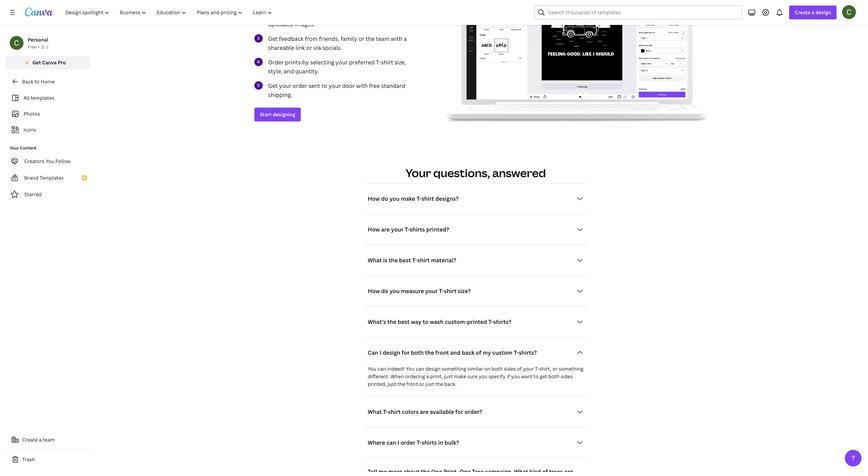 Task type: locate. For each thing, give the bounding box(es) containing it.
you
[[46, 158, 54, 164], [368, 366, 377, 372], [406, 366, 415, 372]]

how are your t-shirts printed?
[[368, 226, 449, 233]]

1 vertical spatial create
[[22, 437, 38, 443]]

0 vertical spatial for
[[402, 349, 410, 357]]

pro
[[58, 59, 66, 66]]

sides up if
[[504, 366, 516, 372]]

design inside customize your design with graphics, text or your own uploaded images.
[[311, 11, 329, 19]]

are inside how are your t-shirts printed? dropdown button
[[381, 226, 390, 233]]

1 vertical spatial for
[[456, 408, 463, 416]]

your down socials.
[[336, 58, 348, 66]]

0 vertical spatial of
[[476, 349, 482, 357]]

your right measure
[[425, 287, 438, 295]]

0 horizontal spatial order
[[293, 82, 307, 90]]

1 vertical spatial and
[[450, 349, 461, 357]]

​​can i design for both the front and back of my custom t-shirts? button
[[365, 346, 587, 360]]

get left canva
[[32, 59, 41, 66]]

1 horizontal spatial order
[[401, 439, 416, 447]]

you up different.
[[368, 366, 377, 372]]

1 vertical spatial team
[[43, 437, 55, 443]]

just up back.
[[444, 373, 453, 380]]

can up ordering
[[416, 366, 424, 372]]

1 vertical spatial best
[[398, 318, 410, 326]]

what left is
[[368, 257, 382, 264]]

of up want
[[517, 366, 522, 372]]

0 vertical spatial best
[[399, 257, 411, 264]]

best left way
[[398, 318, 410, 326]]

0 vertical spatial both
[[411, 349, 424, 357]]

0 horizontal spatial just
[[388, 381, 396, 387]]

1 vertical spatial both
[[492, 366, 503, 372]]

to inside dropdown button
[[423, 318, 429, 326]]

the
[[366, 35, 375, 43], [389, 257, 398, 264], [388, 318, 397, 326], [425, 349, 434, 357], [397, 381, 405, 387], [435, 381, 443, 387]]

to right way
[[423, 318, 429, 326]]

get canva pro
[[32, 59, 66, 66]]

design up images.
[[311, 11, 329, 19]]

your for your questions, answered
[[406, 165, 431, 180]]

1 horizontal spatial and
[[450, 349, 461, 357]]

or inside customize your design with graphics, text or your own uploaded images.
[[380, 11, 386, 19]]

get inside get your order sent to your door with free standard shipping.
[[268, 82, 278, 90]]

0 horizontal spatial create
[[22, 437, 38, 443]]

1 horizontal spatial shirts?
[[519, 349, 537, 357]]

answered
[[493, 165, 546, 180]]

can inside "dropdown button"
[[387, 439, 396, 447]]

get inside get feedback from friends, family or the team with a shareable link or via socials.
[[268, 35, 278, 43]]

1 horizontal spatial something
[[559, 366, 584, 372]]

order down the colors
[[401, 439, 416, 447]]

1 vertical spatial sides
[[561, 373, 573, 380]]

None search field
[[535, 6, 743, 19]]

0 horizontal spatial i
[[380, 349, 381, 357]]

and down prints
[[284, 67, 294, 75]]

make up back.
[[454, 373, 466, 380]]

t- inside "dropdown button"
[[417, 439, 422, 447]]

from
[[305, 35, 318, 43]]

get your order sent to your door with free standard shipping.
[[268, 82, 405, 99]]

get up the shareable in the left of the page
[[268, 35, 278, 43]]

text
[[368, 11, 379, 19]]

to inside 'link'
[[34, 78, 39, 85]]

2 vertical spatial get
[[268, 82, 278, 90]]

the inside dropdown button
[[388, 318, 397, 326]]

2 what from the top
[[368, 408, 382, 416]]

your left content
[[10, 145, 19, 151]]

create
[[795, 9, 811, 16], [22, 437, 38, 443]]

2 horizontal spatial both
[[549, 373, 560, 380]]

you up ordering
[[406, 366, 415, 372]]

for left order?
[[456, 408, 463, 416]]

1 vertical spatial what
[[368, 408, 382, 416]]

0 horizontal spatial both
[[411, 349, 424, 357]]

2 vertical spatial how
[[368, 287, 380, 295]]

for up indeed!
[[402, 349, 410, 357]]

2 how from the top
[[368, 226, 380, 233]]

shirt left size,
[[381, 58, 393, 66]]

0 horizontal spatial your
[[10, 145, 19, 151]]

both up ordering
[[411, 349, 424, 357]]

with inside get feedback from friends, family or the team with a shareable link or via socials.
[[391, 35, 403, 43]]

2 horizontal spatial you
[[406, 366, 415, 372]]

where can i order t-shirts in bulk?
[[368, 439, 459, 447]]

do
[[381, 195, 388, 202], [381, 287, 388, 295]]

1 horizontal spatial are
[[420, 408, 429, 416]]

your content
[[10, 145, 36, 151]]

brand
[[24, 175, 38, 181]]

1 vertical spatial shirts
[[422, 439, 437, 447]]

order inside get your order sent to your door with free standard shipping.
[[293, 82, 307, 90]]

what inside dropdown button
[[368, 257, 382, 264]]

get
[[268, 35, 278, 43], [32, 59, 41, 66], [268, 82, 278, 90]]

selecting
[[310, 58, 334, 66]]

1 vertical spatial of
[[517, 366, 522, 372]]

shirts?
[[494, 318, 512, 326], [519, 349, 537, 357]]

team down text
[[376, 35, 390, 43]]

your inside order prints by selecting your preferred t-shirt size, style, and quantity.
[[336, 58, 348, 66]]

measure
[[401, 287, 424, 295]]

0 horizontal spatial sides
[[504, 366, 516, 372]]

both right get
[[549, 373, 560, 380]]

get feedback from friends, family or the team with a shareable link or via socials.
[[268, 35, 407, 52]]

team inside get feedback from friends, family or the team with a shareable link or via socials.
[[376, 35, 390, 43]]

a
[[812, 9, 815, 16], [404, 35, 407, 43], [426, 373, 429, 380], [39, 437, 42, 443]]

is
[[383, 257, 388, 264]]

shirt inside 'dropdown button'
[[388, 408, 401, 416]]

0 vertical spatial order
[[293, 82, 307, 90]]

1 horizontal spatial for
[[456, 408, 463, 416]]

how for how do you measure your t-shirt size?
[[368, 287, 380, 295]]

0 horizontal spatial team
[[43, 437, 55, 443]]

how
[[368, 195, 380, 202], [368, 226, 380, 233], [368, 287, 380, 295]]

get inside button
[[32, 59, 41, 66]]

0 horizontal spatial and
[[284, 67, 294, 75]]

something
[[442, 366, 467, 372], [559, 366, 584, 372]]

1 horizontal spatial can
[[387, 439, 396, 447]]

christina overa image
[[842, 5, 856, 19]]

your questions, answered
[[406, 165, 546, 180]]

customize your design with graphics, text or your own uploaded images.
[[268, 11, 412, 28]]

0 vertical spatial make
[[401, 195, 415, 202]]

just down when
[[388, 381, 396, 387]]

t- inside you can indeed! you can design something similar on both sides of your t-shirt, or something different. when ordering a print, just make sure you specify if you want to get both sides printed, just the front or just the back.
[[535, 366, 539, 372]]

1 horizontal spatial make
[[454, 373, 466, 380]]

create inside dropdown button
[[795, 9, 811, 16]]

0 vertical spatial sides
[[504, 366, 516, 372]]

2 vertical spatial both
[[549, 373, 560, 380]]

0 vertical spatial with
[[330, 11, 341, 19]]

front inside you can indeed! you can design something similar on both sides of your t-shirt, or something different. when ordering a print, just make sure you specify if you want to get both sides printed, just the front or just the back.
[[406, 381, 418, 387]]

your up images.
[[298, 11, 310, 19]]

and inside dropdown button
[[450, 349, 461, 357]]

design up indeed!
[[383, 349, 400, 357]]

can
[[378, 366, 386, 372], [416, 366, 424, 372], [387, 439, 396, 447]]

your up shipping.
[[279, 82, 291, 90]]

you left measure
[[390, 287, 400, 295]]

your up how do you make t-shirt designs? at the top of page
[[406, 165, 431, 180]]

how for how are your t-shirts printed?
[[368, 226, 380, 233]]

can for i
[[387, 439, 396, 447]]

0 horizontal spatial of
[[476, 349, 482, 357]]

custom-
[[445, 318, 467, 326]]

with up size,
[[391, 35, 403, 43]]

are right the colors
[[420, 408, 429, 416]]

feedback
[[279, 35, 304, 43]]

both
[[411, 349, 424, 357], [492, 366, 503, 372], [549, 373, 560, 380]]

sides right get
[[561, 373, 573, 380]]

to right back
[[34, 78, 39, 85]]

uploaded
[[268, 20, 294, 28]]

you right if
[[511, 373, 520, 380]]

a inside get feedback from friends, family or the team with a shareable link or via socials.
[[404, 35, 407, 43]]

1 horizontal spatial of
[[517, 366, 522, 372]]

front up "print,"
[[435, 349, 449, 357]]

socials.
[[323, 44, 342, 52]]

what down printed,
[[368, 408, 382, 416]]

1 horizontal spatial both
[[492, 366, 503, 372]]

via
[[313, 44, 321, 52]]

2 horizontal spatial just
[[444, 373, 453, 380]]

to inside get your order sent to your door with free standard shipping.
[[322, 82, 327, 90]]

are up is
[[381, 226, 390, 233]]

1 vertical spatial do
[[381, 287, 388, 295]]

0 horizontal spatial make
[[401, 195, 415, 202]]

create a team
[[22, 437, 55, 443]]

top level navigation element
[[61, 6, 278, 19]]

0 vertical spatial shirts?
[[494, 318, 512, 326]]

your
[[298, 11, 310, 19], [387, 11, 399, 19], [336, 58, 348, 66], [279, 82, 291, 90], [329, 82, 341, 90], [391, 226, 404, 233], [425, 287, 438, 295], [523, 366, 534, 372]]

shirts? right printed
[[494, 318, 512, 326]]

sent
[[309, 82, 320, 90]]

are inside 'what t-shirt colors are available for order?' 'dropdown button'
[[420, 408, 429, 416]]

shirts left in at the bottom of page
[[422, 439, 437, 447]]

with left free
[[356, 82, 368, 90]]

indeed!
[[387, 366, 405, 372]]

or right text
[[380, 11, 386, 19]]

1 vertical spatial your
[[406, 165, 431, 180]]

a inside the create a team button
[[39, 437, 42, 443]]

0 horizontal spatial you
[[46, 158, 54, 164]]

t- inside 'dropdown button'
[[383, 408, 388, 416]]

get up shipping.
[[268, 82, 278, 90]]

0 vertical spatial and
[[284, 67, 294, 75]]

0 vertical spatial i
[[380, 349, 381, 357]]

graphics,
[[343, 11, 367, 19]]

2 vertical spatial with
[[356, 82, 368, 90]]

something up back.
[[442, 366, 467, 372]]

the up "print,"
[[425, 349, 434, 357]]

0 horizontal spatial with
[[330, 11, 341, 19]]

icons link
[[10, 123, 86, 136]]

order
[[293, 82, 307, 90], [401, 439, 416, 447]]

team up trash link
[[43, 437, 55, 443]]

design for a
[[816, 9, 831, 16]]

i
[[380, 349, 381, 357], [398, 439, 399, 447]]

1 vertical spatial i
[[398, 439, 399, 447]]

what inside 'dropdown button'
[[368, 408, 382, 416]]

0 horizontal spatial shirts?
[[494, 318, 512, 326]]

design for your
[[311, 11, 329, 19]]

0 vertical spatial what
[[368, 257, 382, 264]]

what is the best t-shirt material?
[[368, 257, 456, 264]]

a inside create a design dropdown button
[[812, 9, 815, 16]]

to
[[34, 78, 39, 85], [322, 82, 327, 90], [423, 318, 429, 326], [534, 373, 539, 380]]

i right where
[[398, 439, 399, 447]]

0 horizontal spatial front
[[406, 381, 418, 387]]

of left my
[[476, 349, 482, 357]]

shirts? up want
[[519, 349, 537, 357]]

back.
[[444, 381, 457, 387]]

1 vertical spatial front
[[406, 381, 418, 387]]

you left follow on the top left of page
[[46, 158, 54, 164]]

1 vertical spatial are
[[420, 408, 429, 416]]

0 vertical spatial do
[[381, 195, 388, 202]]

with inside customize your design with graphics, text or your own uploaded images.
[[330, 11, 341, 19]]

1 horizontal spatial team
[[376, 35, 390, 43]]

you down the on
[[479, 373, 488, 380]]

own
[[401, 11, 412, 19]]

back to home
[[22, 78, 55, 85]]

1 horizontal spatial i
[[398, 439, 399, 447]]

0 horizontal spatial can
[[378, 366, 386, 372]]

shirt left the colors
[[388, 408, 401, 416]]

your
[[10, 145, 19, 151], [406, 165, 431, 180]]

shirts left printed? at the top of page
[[410, 226, 425, 233]]

to left get
[[534, 373, 539, 380]]

1 what from the top
[[368, 257, 382, 264]]

something right shirt,
[[559, 366, 584, 372]]

1 horizontal spatial with
[[356, 82, 368, 90]]

both up specify
[[492, 366, 503, 372]]

0 vertical spatial shirts
[[410, 226, 425, 233]]

with
[[330, 11, 341, 19], [391, 35, 403, 43], [356, 82, 368, 90]]

the right is
[[389, 257, 398, 264]]

you up how are your t-shirts printed?
[[390, 195, 400, 202]]

make up how are your t-shirts printed?
[[401, 195, 415, 202]]

design left christina overa icon
[[816, 9, 831, 16]]

home
[[41, 78, 55, 85]]

1 vertical spatial get
[[32, 59, 41, 66]]

1 vertical spatial how
[[368, 226, 380, 233]]

how for how do you make t-shirt designs?
[[368, 195, 380, 202]]

order left the sent
[[293, 82, 307, 90]]

to right the sent
[[322, 82, 327, 90]]

2 horizontal spatial with
[[391, 35, 403, 43]]

and left back
[[450, 349, 461, 357]]

t-
[[376, 58, 381, 66], [417, 195, 422, 202], [405, 226, 410, 233], [412, 257, 417, 264], [439, 287, 444, 295], [489, 318, 494, 326], [514, 349, 519, 357], [535, 366, 539, 372], [383, 408, 388, 416], [417, 439, 422, 447]]

front inside dropdown button
[[435, 349, 449, 357]]

can up different.
[[378, 366, 386, 372]]

your up want
[[523, 366, 534, 372]]

1 horizontal spatial front
[[435, 349, 449, 357]]

printed
[[467, 318, 487, 326]]

1 vertical spatial order
[[401, 439, 416, 447]]

just down "print,"
[[426, 381, 434, 387]]

0 vertical spatial your
[[10, 145, 19, 151]]

team
[[376, 35, 390, 43], [43, 437, 55, 443]]

can for indeed!
[[378, 366, 386, 372]]

with left graphics,
[[330, 11, 341, 19]]

shirts? inside dropdown button
[[519, 349, 537, 357]]

0 vertical spatial get
[[268, 35, 278, 43]]

1 do from the top
[[381, 195, 388, 202]]

1 horizontal spatial your
[[406, 165, 431, 180]]

the right family on the top left
[[366, 35, 375, 43]]

different.
[[368, 373, 390, 380]]

0 vertical spatial are
[[381, 226, 390, 233]]

or down ordering
[[419, 381, 424, 387]]

ordering
[[405, 373, 425, 380]]

shirts? inside dropdown button
[[494, 318, 512, 326]]

1 horizontal spatial create
[[795, 9, 811, 16]]

trash
[[22, 456, 35, 463]]

shirt left material?
[[417, 257, 430, 264]]

the right what's
[[388, 318, 397, 326]]

the down when
[[397, 381, 405, 387]]

1 how from the top
[[368, 195, 380, 202]]

0 horizontal spatial something
[[442, 366, 467, 372]]

1 vertical spatial make
[[454, 373, 466, 380]]

3 how from the top
[[368, 287, 380, 295]]

0 horizontal spatial are
[[381, 226, 390, 233]]

0 vertical spatial how
[[368, 195, 380, 202]]

start
[[260, 111, 272, 118]]

front down ordering
[[406, 381, 418, 387]]

1 vertical spatial with
[[391, 35, 403, 43]]

t- inside dropdown button
[[489, 318, 494, 326]]

shirts inside dropdown button
[[410, 226, 425, 233]]

order prints by selecting your preferred t-shirt size, style, and quantity.
[[268, 58, 406, 75]]

want
[[521, 373, 533, 380]]

2 do from the top
[[381, 287, 388, 295]]

shirt
[[381, 58, 393, 66], [422, 195, 434, 202], [417, 257, 430, 264], [444, 287, 457, 295], [388, 408, 401, 416]]

0 vertical spatial create
[[795, 9, 811, 16]]

are
[[381, 226, 390, 233], [420, 408, 429, 416]]

photos link
[[10, 107, 86, 120]]

0 vertical spatial front
[[435, 349, 449, 357]]

can right where
[[387, 439, 396, 447]]

shirt left size?
[[444, 287, 457, 295]]

create inside button
[[22, 437, 38, 443]]

design up "print,"
[[425, 366, 441, 372]]

templates
[[31, 95, 54, 101]]

i right ​​can
[[380, 349, 381, 357]]

best right is
[[399, 257, 411, 264]]

heading
[[365, 467, 587, 472]]

1
[[46, 44, 48, 50]]

0 vertical spatial team
[[376, 35, 390, 43]]

what
[[368, 257, 382, 264], [368, 408, 382, 416]]

0 horizontal spatial for
[[402, 349, 410, 357]]

front
[[435, 349, 449, 357], [406, 381, 418, 387]]

1 vertical spatial shirts?
[[519, 349, 537, 357]]



Task type: vqa. For each thing, say whether or not it's contained in the screenshot.
the top Search 'search box'
no



Task type: describe. For each thing, give the bounding box(es) containing it.
i inside dropdown button
[[380, 349, 381, 357]]

make inside how do you make t-shirt designs? dropdown button
[[401, 195, 415, 202]]

create a team button
[[6, 433, 90, 447]]

both inside dropdown button
[[411, 349, 424, 357]]

do for measure
[[381, 287, 388, 295]]

your left door
[[329, 82, 341, 90]]

colors
[[402, 408, 419, 416]]

similar
[[468, 366, 483, 372]]

family
[[341, 35, 357, 43]]

size,
[[395, 58, 406, 66]]

available
[[430, 408, 454, 416]]

1 something from the left
[[442, 366, 467, 372]]

style,
[[268, 67, 283, 75]]

your left own
[[387, 11, 399, 19]]

images.
[[295, 20, 315, 28]]

size?
[[458, 287, 471, 295]]

door
[[342, 82, 355, 90]]

shirt,
[[539, 366, 552, 372]]

design for i
[[383, 349, 400, 357]]

back
[[462, 349, 475, 357]]

all templates link
[[10, 91, 86, 105]]

canva
[[42, 59, 57, 66]]

wash
[[430, 318, 444, 326]]

2 horizontal spatial can
[[416, 366, 424, 372]]

a inside you can indeed! you can design something similar on both sides of your t-shirt, or something different. when ordering a print, just make sure you specify if you want to get both sides printed, just the front or just the back.
[[426, 373, 429, 380]]

design inside you can indeed! you can design something similar on both sides of your t-shirt, or something different. when ordering a print, just make sure you specify if you want to get both sides printed, just the front or just the back.
[[425, 366, 441, 372]]

what t-shirt colors are available for order? button
[[365, 405, 587, 419]]

t- inside order prints by selecting your preferred t-shirt size, style, and quantity.
[[376, 58, 381, 66]]

creators
[[24, 158, 44, 164]]

starred link
[[6, 188, 90, 202]]

get for get canva pro
[[32, 59, 41, 66]]

the inside get feedback from friends, family or the team with a shareable link or via socials.
[[366, 35, 375, 43]]

how are your t-shirts printed? button
[[365, 223, 587, 236]]

your up what is the best t-shirt material?
[[391, 226, 404, 233]]

free
[[28, 44, 36, 50]]

for inside dropdown button
[[402, 349, 410, 357]]

quantity.
[[295, 67, 319, 75]]

or left via
[[306, 44, 312, 52]]

all
[[24, 95, 30, 101]]

what's the best way to wash custom-printed t-shirts?
[[368, 318, 512, 326]]

brand templates link
[[6, 171, 90, 185]]

my
[[483, 349, 491, 357]]

on
[[485, 366, 491, 372]]

designing
[[273, 111, 295, 118]]

how do you measure your t-shirt size?
[[368, 287, 471, 295]]

create for create a design
[[795, 9, 811, 16]]

with inside get your order sent to your door with free standard shipping.
[[356, 82, 368, 90]]

material?
[[431, 257, 456, 264]]

the down "print,"
[[435, 381, 443, 387]]

how do you make t-shirt designs? button
[[365, 192, 587, 206]]

do for make
[[381, 195, 388, 202]]

1 horizontal spatial just
[[426, 381, 434, 387]]

what's the best way to wash custom-printed t-shirts? button
[[365, 315, 587, 329]]

when
[[391, 373, 404, 380]]

your inside you can indeed! you can design something similar on both sides of your t-shirt, or something different. when ordering a print, just make sure you specify if you want to get both sides printed, just the front or just the back.
[[523, 366, 534, 372]]

link
[[296, 44, 305, 52]]

get for get feedback from friends, family or the team with a shareable link or via socials.
[[268, 35, 278, 43]]

free •
[[28, 44, 39, 50]]

printed?
[[426, 226, 449, 233]]

shareable
[[268, 44, 294, 52]]

designs?
[[435, 195, 459, 202]]

or right shirt,
[[553, 366, 558, 372]]

photos
[[24, 110, 40, 117]]

or right family on the top left
[[359, 35, 364, 43]]

best inside dropdown button
[[398, 318, 410, 326]]

team inside button
[[43, 437, 55, 443]]

order inside where can i order t-shirts in bulk? "dropdown button"
[[401, 439, 416, 447]]

1 horizontal spatial sides
[[561, 373, 573, 380]]

of inside dropdown button
[[476, 349, 482, 357]]

follow
[[55, 158, 71, 164]]

get for get your order sent to your door with free standard shipping.
[[268, 82, 278, 90]]

order?
[[465, 408, 482, 416]]

and inside order prints by selecting your preferred t-shirt size, style, and quantity.
[[284, 67, 294, 75]]

best inside dropdown button
[[399, 257, 411, 264]]

preferred
[[349, 58, 375, 66]]

questions,
[[433, 165, 490, 180]]

order
[[268, 58, 284, 66]]

sure
[[468, 373, 478, 380]]

what's
[[368, 318, 386, 326]]

starred
[[24, 191, 42, 198]]

content
[[20, 145, 36, 151]]

back to home link
[[6, 75, 90, 89]]

shirt inside order prints by selecting your preferred t-shirt size, style, and quantity.
[[381, 58, 393, 66]]

create for create a team
[[22, 437, 38, 443]]

of inside you can indeed! you can design something similar on both sides of your t-shirt, or something different. when ordering a print, just make sure you specify if you want to get both sides printed, just the front or just the back.
[[517, 366, 522, 372]]

icons
[[24, 126, 36, 133]]

if
[[507, 373, 510, 380]]

templates
[[40, 175, 64, 181]]

print,
[[430, 373, 443, 380]]

what t-shirt colors are available for order?
[[368, 408, 482, 416]]

how to design and order custom t-shirts image
[[445, 0, 709, 122]]

prints
[[285, 58, 301, 66]]

​​can
[[368, 349, 378, 357]]

personal
[[28, 36, 48, 43]]

1 horizontal spatial you
[[368, 366, 377, 372]]

you can indeed! you can design something similar on both sides of your t-shirt, or something different. when ordering a print, just make sure you specify if you want to get both sides printed, just the front or just the back.
[[368, 366, 584, 387]]

printed,
[[368, 381, 386, 387]]

shirt left designs?
[[422, 195, 434, 202]]

make inside you can indeed! you can design something similar on both sides of your t-shirt, or something different. when ordering a print, just make sure you specify if you want to get both sides printed, just the front or just the back.
[[454, 373, 466, 380]]

what for what t-shirt colors are available for order?
[[368, 408, 382, 416]]

in
[[438, 439, 443, 447]]

friends,
[[319, 35, 339, 43]]

2 something from the left
[[559, 366, 584, 372]]

by
[[302, 58, 309, 66]]

shipping.
[[268, 91, 292, 99]]

create a design button
[[790, 6, 837, 19]]

all templates
[[24, 95, 54, 101]]

specify
[[489, 373, 506, 380]]

shirts inside "dropdown button"
[[422, 439, 437, 447]]

for inside 'dropdown button'
[[456, 408, 463, 416]]

custom
[[492, 349, 513, 357]]

Search search field
[[549, 6, 738, 19]]

customize
[[268, 11, 296, 19]]

how do you make t-shirt designs?
[[368, 195, 459, 202]]

what is the best t-shirt material? button
[[365, 253, 587, 267]]

what for what is the best t-shirt material?
[[368, 257, 382, 264]]

get
[[540, 373, 547, 380]]

to inside you can indeed! you can design something similar on both sides of your t-shirt, or something different. when ordering a print, just make sure you specify if you want to get both sides printed, just the front or just the back.
[[534, 373, 539, 380]]

where can i order t-shirts in bulk? button
[[365, 436, 587, 450]]

your for your content
[[10, 145, 19, 151]]

i inside "dropdown button"
[[398, 439, 399, 447]]

way
[[411, 318, 422, 326]]



